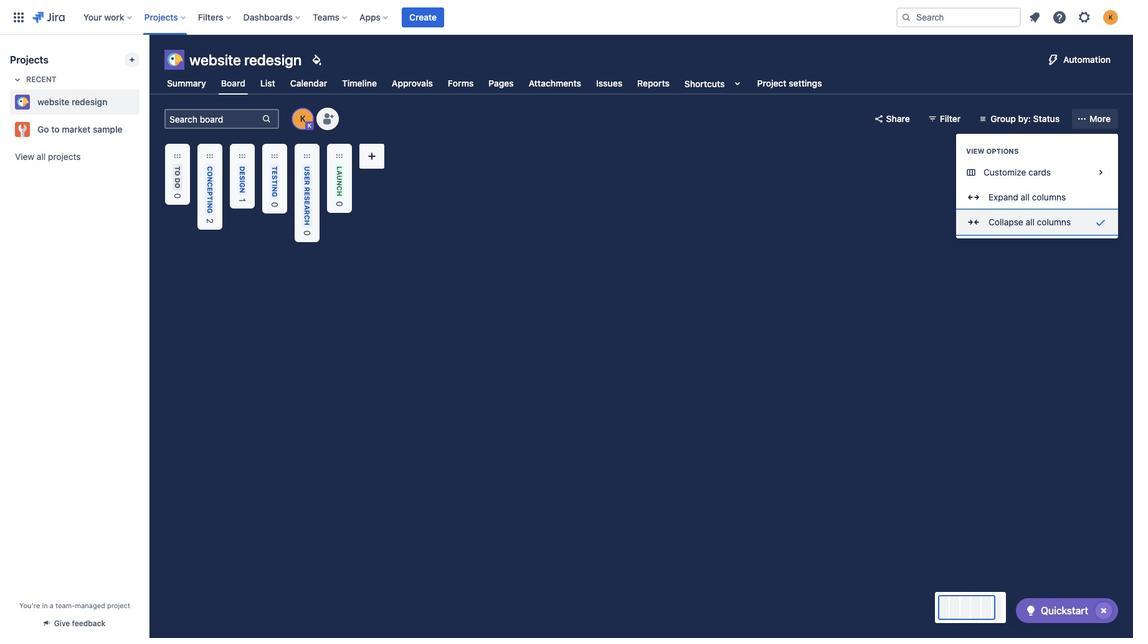 Task type: describe. For each thing, give the bounding box(es) containing it.
create
[[409, 12, 437, 22]]

settings
[[789, 78, 822, 88]]

by:
[[1018, 113, 1031, 124]]

check image
[[1023, 604, 1038, 619]]

timeline link
[[340, 72, 379, 95]]

add to starred image
[[136, 122, 151, 137]]

collapse recent projects image
[[10, 72, 25, 87]]

Search field
[[896, 7, 1021, 27]]

n down c
[[206, 177, 214, 182]]

your profile and settings image
[[1103, 10, 1118, 25]]

expand image for o
[[170, 199, 185, 214]]

market
[[62, 124, 91, 135]]

attachments link
[[526, 72, 584, 95]]

filters
[[198, 12, 223, 22]]

team-
[[56, 602, 75, 610]]

timeline
[[342, 78, 377, 88]]

shortcuts button
[[682, 72, 747, 95]]

go to market sample link
[[10, 117, 135, 142]]

go to market sample
[[37, 124, 122, 135]]

go
[[37, 124, 49, 135]]

u
[[303, 166, 311, 172]]

view all projects
[[15, 151, 81, 162]]

d e s i g n 1
[[237, 166, 248, 202]]

c inside c o n c e p t i n g 2
[[206, 182, 214, 187]]

c
[[206, 166, 214, 171]]

primary element
[[7, 0, 887, 35]]

group by: status
[[991, 113, 1060, 124]]

columns for expand all columns
[[1032, 192, 1066, 202]]

view for view options
[[966, 147, 985, 155]]

forms link
[[445, 72, 476, 95]]

share button
[[869, 109, 918, 129]]

settings image
[[1077, 10, 1092, 25]]

feedback
[[72, 619, 105, 629]]

quickstart
[[1041, 606, 1088, 617]]

0 vertical spatial website redesign
[[189, 51, 302, 69]]

2 vertical spatial a
[[50, 602, 54, 610]]

c inside l a u n c h 0
[[336, 186, 344, 191]]

expand image for 2
[[202, 224, 217, 239]]

o for o
[[174, 171, 182, 176]]

automation button
[[1041, 50, 1118, 70]]

in
[[42, 602, 48, 610]]

u
[[336, 175, 344, 181]]

filters button
[[194, 7, 236, 27]]

quickstart button
[[1016, 599, 1118, 624]]

options
[[987, 147, 1019, 155]]

automation image
[[1046, 52, 1061, 67]]

expand all columns
[[989, 192, 1066, 202]]

dashboards button
[[240, 7, 305, 27]]

your work button
[[80, 7, 137, 27]]

1
[[237, 198, 248, 202]]

project
[[107, 602, 130, 610]]

appswitcher icon image
[[11, 10, 26, 25]]

columns for collapse all columns
[[1037, 217, 1071, 227]]

work
[[104, 12, 124, 22]]

s down r
[[303, 196, 311, 201]]

give feedback
[[54, 619, 105, 629]]

collapse
[[989, 217, 1023, 227]]

to
[[51, 124, 60, 135]]

expand image for n
[[332, 207, 347, 222]]

search image
[[901, 12, 911, 22]]

t inside c o n c e p t i n g 2
[[206, 196, 214, 201]]

sidebar navigation image
[[136, 50, 163, 75]]

calendar link
[[288, 72, 330, 95]]

s inside d e s i g n 1
[[239, 176, 247, 180]]

all for view
[[37, 151, 46, 162]]

notifications image
[[1027, 10, 1042, 25]]

view for view all projects
[[15, 151, 34, 162]]

i inside c o n c e p t i n g 2
[[206, 201, 214, 203]]

view all projects link
[[10, 146, 140, 168]]

issues
[[596, 78, 622, 88]]

2 r from the top
[[303, 210, 311, 215]]

customize cards button
[[956, 160, 1118, 185]]

all for expand
[[1021, 192, 1030, 202]]

1 vertical spatial website redesign
[[37, 97, 107, 107]]

customize
[[984, 167, 1026, 178]]

t inside t e s t i n g 0
[[271, 180, 279, 184]]

your
[[83, 12, 102, 22]]

reports link
[[635, 72, 672, 95]]

view options heading
[[956, 146, 1118, 156]]

status
[[1033, 113, 1060, 124]]

automation
[[1063, 54, 1111, 65]]

1 horizontal spatial redesign
[[244, 51, 302, 69]]

banner containing your work
[[0, 0, 1133, 35]]

teams
[[313, 12, 339, 22]]

summary
[[167, 78, 206, 88]]

reports
[[637, 78, 670, 88]]

create button
[[402, 7, 444, 27]]

project
[[757, 78, 787, 88]]

list
[[260, 78, 275, 88]]

g inside d e s i g n 1
[[239, 183, 247, 188]]

l a u n c h 0
[[335, 166, 345, 207]]

all for collapse
[[1026, 217, 1035, 227]]

o left c o n c e p t i n g 2
[[174, 183, 182, 189]]

add to starred image
[[136, 95, 151, 110]]

forms
[[448, 78, 474, 88]]

expand all columns button
[[956, 185, 1118, 210]]

more button
[[1072, 109, 1118, 129]]

i inside d e s i g n 1
[[239, 180, 247, 183]]

e inside d e s i g n 1
[[239, 171, 247, 176]]

you're in a team-managed project
[[19, 602, 130, 610]]

create project image
[[127, 55, 137, 65]]

set project background image
[[309, 52, 324, 67]]

l
[[336, 166, 344, 170]]

give
[[54, 619, 70, 629]]

1 r from the top
[[303, 181, 311, 185]]

more
[[1090, 113, 1111, 124]]

apps
[[359, 12, 381, 22]]

d inside d e s i g n 1
[[239, 166, 247, 172]]



Task type: vqa. For each thing, say whether or not it's contained in the screenshot.
second 'Suggested' from the top
no



Task type: locate. For each thing, give the bounding box(es) containing it.
approvals
[[392, 78, 433, 88]]

website redesign
[[189, 51, 302, 69], [37, 97, 107, 107]]

2 horizontal spatial a
[[336, 170, 344, 175]]

0 vertical spatial d
[[239, 166, 247, 172]]

o left c
[[174, 171, 182, 176]]

1 horizontal spatial i
[[239, 180, 247, 183]]

website up board on the left top of the page
[[189, 51, 241, 69]]

0 horizontal spatial t
[[174, 166, 182, 171]]

expand image down "p"
[[202, 224, 217, 239]]

e inside t e s t i n g 0
[[271, 171, 279, 175]]

create column image
[[364, 149, 379, 164]]

d up 1
[[239, 166, 247, 172]]

1 horizontal spatial c
[[303, 215, 311, 220]]

1 horizontal spatial website
[[189, 51, 241, 69]]

1 vertical spatial h
[[303, 220, 311, 226]]

0 vertical spatial r
[[303, 181, 311, 185]]

expand image down r
[[300, 236, 315, 251]]

summary link
[[164, 72, 209, 95]]

t left c
[[174, 166, 182, 171]]

dashboards
[[243, 12, 293, 22]]

0 horizontal spatial t
[[206, 196, 214, 201]]

d inside t o d o 0
[[174, 178, 182, 183]]

Search board text field
[[166, 110, 260, 128]]

1 vertical spatial redesign
[[72, 97, 107, 107]]

0 vertical spatial redesign
[[244, 51, 302, 69]]

1 horizontal spatial view
[[966, 147, 985, 155]]

1 horizontal spatial t
[[271, 180, 279, 184]]

0 down the u
[[335, 201, 345, 207]]

1 horizontal spatial d
[[239, 166, 247, 172]]

o for c
[[206, 171, 214, 177]]

1 vertical spatial r
[[303, 210, 311, 215]]

s inside t e s t i n g 0
[[271, 175, 279, 180]]

apps button
[[356, 7, 393, 27]]

d left c o n c e p t i n g 2
[[174, 178, 182, 183]]

your work
[[83, 12, 124, 22]]

r down r
[[303, 210, 311, 215]]

0 horizontal spatial expand image
[[202, 224, 217, 239]]

tab list
[[157, 72, 832, 95]]

0 horizontal spatial website redesign
[[37, 97, 107, 107]]

website redesign up board on the left top of the page
[[189, 51, 302, 69]]

n down l
[[336, 181, 344, 186]]

0 vertical spatial projects
[[144, 12, 178, 22]]

banner
[[0, 0, 1133, 35]]

0 horizontal spatial view
[[15, 151, 34, 162]]

i down "p"
[[206, 201, 214, 203]]

tab list containing board
[[157, 72, 832, 95]]

expand image for 0
[[267, 208, 282, 223]]

n down "p"
[[206, 203, 214, 208]]

website redesign link
[[10, 90, 135, 115]]

add people image
[[320, 112, 335, 126]]

1 vertical spatial columns
[[1037, 217, 1071, 227]]

h inside l a u n c h 0
[[336, 191, 344, 196]]

0 vertical spatial t
[[271, 180, 279, 184]]

share
[[886, 113, 910, 124]]

t inside t e s t i n g 0
[[271, 166, 279, 171]]

expand image left u s e r r e s e a r c h 0
[[267, 208, 282, 223]]

i up 1
[[239, 180, 247, 183]]

1 t from the left
[[174, 166, 182, 171]]

s up r
[[303, 172, 311, 176]]

group
[[991, 113, 1016, 124]]

a inside u s e r r e s e a r c h 0
[[303, 205, 311, 210]]

i
[[239, 180, 247, 183], [271, 184, 279, 187], [206, 201, 214, 203]]

0 horizontal spatial h
[[303, 220, 311, 226]]

r
[[303, 181, 311, 185], [303, 210, 311, 215]]

expand image
[[170, 199, 185, 214], [332, 207, 347, 222], [300, 236, 315, 251]]

a down r
[[303, 205, 311, 210]]

pages
[[489, 78, 514, 88]]

2 horizontal spatial i
[[271, 184, 279, 187]]

1 horizontal spatial website redesign
[[189, 51, 302, 69]]

view inside "view options" heading
[[966, 147, 985, 155]]

0 horizontal spatial c
[[206, 182, 214, 187]]

e inside c o n c e p t i n g 2
[[206, 187, 214, 192]]

0 vertical spatial h
[[336, 191, 344, 196]]

0 horizontal spatial projects
[[10, 54, 48, 65]]

g inside t e s t i n g 0
[[271, 192, 279, 197]]

n inside l a u n c h 0
[[336, 181, 344, 186]]

pages link
[[486, 72, 516, 95]]

u s e r r e s e a r c h 0
[[302, 166, 313, 236]]

approvals link
[[389, 72, 435, 95]]

2 t from the left
[[271, 166, 279, 171]]

2
[[205, 219, 216, 224]]

0 vertical spatial i
[[239, 180, 247, 183]]

projects button
[[141, 7, 191, 27]]

attachments
[[529, 78, 581, 88]]

0 vertical spatial website
[[189, 51, 241, 69]]

website down recent
[[37, 97, 69, 107]]

calendar
[[290, 78, 327, 88]]

expand
[[989, 192, 1018, 202]]

0 vertical spatial all
[[37, 151, 46, 162]]

projects up recent
[[10, 54, 48, 65]]

o
[[174, 171, 182, 176], [206, 171, 214, 177], [174, 183, 182, 189]]

columns down expand all columns button
[[1037, 217, 1071, 227]]

h down r
[[303, 220, 311, 226]]

give feedback button
[[37, 614, 113, 634]]

1 horizontal spatial g
[[239, 183, 247, 188]]

0 down r
[[302, 231, 313, 236]]

1 vertical spatial t
[[206, 196, 214, 201]]

all left projects
[[37, 151, 46, 162]]

expand image for 1
[[235, 202, 250, 217]]

all right collapse
[[1026, 217, 1035, 227]]

0 horizontal spatial expand image
[[170, 199, 185, 214]]

collapse all columns
[[989, 217, 1071, 227]]

you're
[[19, 602, 40, 610]]

c down the u
[[336, 186, 344, 191]]

expand image
[[235, 202, 250, 217], [267, 208, 282, 223], [202, 224, 217, 239]]

view inside view all projects link
[[15, 151, 34, 162]]

redesign up go to market sample
[[72, 97, 107, 107]]

0 vertical spatial columns
[[1032, 192, 1066, 202]]

i inside t e s t i n g 0
[[271, 184, 279, 187]]

2 horizontal spatial c
[[336, 186, 344, 191]]

a right the in
[[50, 602, 54, 610]]

1 vertical spatial g
[[271, 192, 279, 197]]

redesign up list
[[244, 51, 302, 69]]

t inside t o d o 0
[[174, 166, 182, 171]]

expand image for r
[[300, 236, 315, 251]]

n
[[206, 177, 214, 182], [336, 181, 344, 186], [271, 187, 279, 192], [239, 188, 247, 193], [206, 203, 214, 208]]

t for o
[[174, 166, 182, 171]]

t
[[174, 166, 182, 171], [271, 166, 279, 171]]

n up 1
[[239, 188, 247, 193]]

projects inside "dropdown button"
[[144, 12, 178, 22]]

1 vertical spatial i
[[271, 184, 279, 187]]

2 horizontal spatial expand image
[[267, 208, 282, 223]]

0 left u s e r r e s e a r c h 0
[[270, 202, 280, 208]]

cards
[[1029, 167, 1051, 178]]

t e s t i n g 0
[[270, 166, 280, 208]]

n inside d e s i g n 1
[[239, 188, 247, 193]]

board
[[221, 78, 245, 88]]

1 vertical spatial projects
[[10, 54, 48, 65]]

g inside c o n c e p t i n g 2
[[206, 208, 214, 214]]

1 horizontal spatial expand image
[[235, 202, 250, 217]]

1 horizontal spatial projects
[[144, 12, 178, 22]]

website redesign up market
[[37, 97, 107, 107]]

1 vertical spatial d
[[174, 178, 182, 183]]

0 horizontal spatial redesign
[[72, 97, 107, 107]]

0
[[173, 194, 183, 199], [335, 201, 345, 207], [270, 202, 280, 208], [302, 231, 313, 236]]

h
[[336, 191, 344, 196], [303, 220, 311, 226]]

1 horizontal spatial t
[[271, 166, 279, 171]]

dismiss quickstart image
[[1094, 601, 1114, 621]]

issues link
[[594, 72, 625, 95]]

0 horizontal spatial i
[[206, 201, 214, 203]]

g up 2
[[206, 208, 214, 214]]

website
[[189, 51, 241, 69], [37, 97, 69, 107]]

shortcuts
[[685, 78, 725, 89]]

c o n c e p t i n g 2
[[205, 166, 216, 224]]

2 horizontal spatial g
[[271, 192, 279, 197]]

all
[[37, 151, 46, 162], [1021, 192, 1030, 202], [1026, 217, 1035, 227]]

n inside t e s t i n g 0
[[271, 187, 279, 192]]

h down the u
[[336, 191, 344, 196]]

d
[[239, 166, 247, 172], [174, 178, 182, 183]]

e
[[271, 171, 279, 175], [239, 171, 247, 176], [303, 176, 311, 181], [206, 187, 214, 192], [303, 192, 311, 196], [303, 201, 311, 205]]

t right d e s i g n 1
[[271, 180, 279, 184]]

1 vertical spatial all
[[1021, 192, 1030, 202]]

o inside c o n c e p t i n g 2
[[206, 171, 214, 177]]

g up 1
[[239, 183, 247, 188]]

expand image right c o n c e p t i n g 2
[[235, 202, 250, 217]]

2 vertical spatial i
[[206, 201, 214, 203]]

c inside u s e r r e s e a r c h 0
[[303, 215, 311, 220]]

columns down cards
[[1032, 192, 1066, 202]]

expand image right u s e r r e s e a r c h 0
[[332, 207, 347, 222]]

t for e
[[271, 166, 279, 171]]

0 vertical spatial g
[[239, 183, 247, 188]]

o up "p"
[[206, 171, 214, 177]]

t left u at left top
[[271, 166, 279, 171]]

view left projects
[[15, 151, 34, 162]]

list link
[[258, 72, 278, 95]]

h inside u s e r r e s e a r c h 0
[[303, 220, 311, 226]]

2 horizontal spatial expand image
[[332, 207, 347, 222]]

view options group
[[956, 134, 1118, 239]]

teams button
[[309, 7, 352, 27]]

g
[[239, 183, 247, 188], [271, 192, 279, 197], [206, 208, 214, 214]]

0 horizontal spatial d
[[174, 178, 182, 183]]

expand image left c o n c e p t i n g 2
[[170, 199, 185, 214]]

c
[[206, 182, 214, 187], [336, 186, 344, 191], [303, 215, 311, 220]]

t up 2
[[206, 196, 214, 201]]

s right d e s i g n 1
[[271, 175, 279, 180]]

sample
[[93, 124, 122, 135]]

view options
[[966, 147, 1019, 155]]

0 vertical spatial a
[[336, 170, 344, 175]]

jira image
[[32, 10, 65, 25], [32, 10, 65, 25]]

0 horizontal spatial website
[[37, 97, 69, 107]]

0 horizontal spatial g
[[206, 208, 214, 214]]

1 vertical spatial a
[[303, 205, 311, 210]]

c down r
[[303, 215, 311, 220]]

a right u at left top
[[336, 170, 344, 175]]

s up 1
[[239, 176, 247, 180]]

view left the options
[[966, 147, 985, 155]]

0 left c o n c e p t i n g 2
[[173, 194, 183, 199]]

1 horizontal spatial h
[[336, 191, 344, 196]]

customize cards
[[984, 167, 1051, 178]]

filter
[[940, 113, 961, 124]]

1 horizontal spatial expand image
[[300, 236, 315, 251]]

filter button
[[922, 109, 968, 129]]

2 vertical spatial all
[[1026, 217, 1035, 227]]

n left r
[[271, 187, 279, 192]]

a inside l a u n c h 0
[[336, 170, 344, 175]]

recent
[[26, 75, 56, 84]]

i right d e s i g n 1
[[271, 184, 279, 187]]

projects right work
[[144, 12, 178, 22]]

managed
[[75, 602, 105, 610]]

r up r
[[303, 181, 311, 185]]

2 vertical spatial g
[[206, 208, 214, 214]]

t o d o 0
[[173, 166, 183, 199]]

a
[[336, 170, 344, 175], [303, 205, 311, 210], [50, 602, 54, 610]]

r
[[303, 187, 311, 192]]

all right expand
[[1021, 192, 1030, 202]]

g left r
[[271, 192, 279, 197]]

s
[[303, 172, 311, 176], [271, 175, 279, 180], [239, 176, 247, 180], [303, 196, 311, 201]]

projects
[[144, 12, 178, 22], [10, 54, 48, 65]]

project settings
[[757, 78, 822, 88]]

1 vertical spatial website
[[37, 97, 69, 107]]

project settings link
[[755, 72, 825, 95]]

1 horizontal spatial a
[[303, 205, 311, 210]]

0 horizontal spatial a
[[50, 602, 54, 610]]

projects
[[48, 151, 81, 162]]

view
[[966, 147, 985, 155], [15, 151, 34, 162]]

p
[[206, 192, 214, 196]]

c up "p"
[[206, 182, 214, 187]]

help image
[[1052, 10, 1067, 25]]

collapse all columns button
[[956, 210, 1118, 235]]



